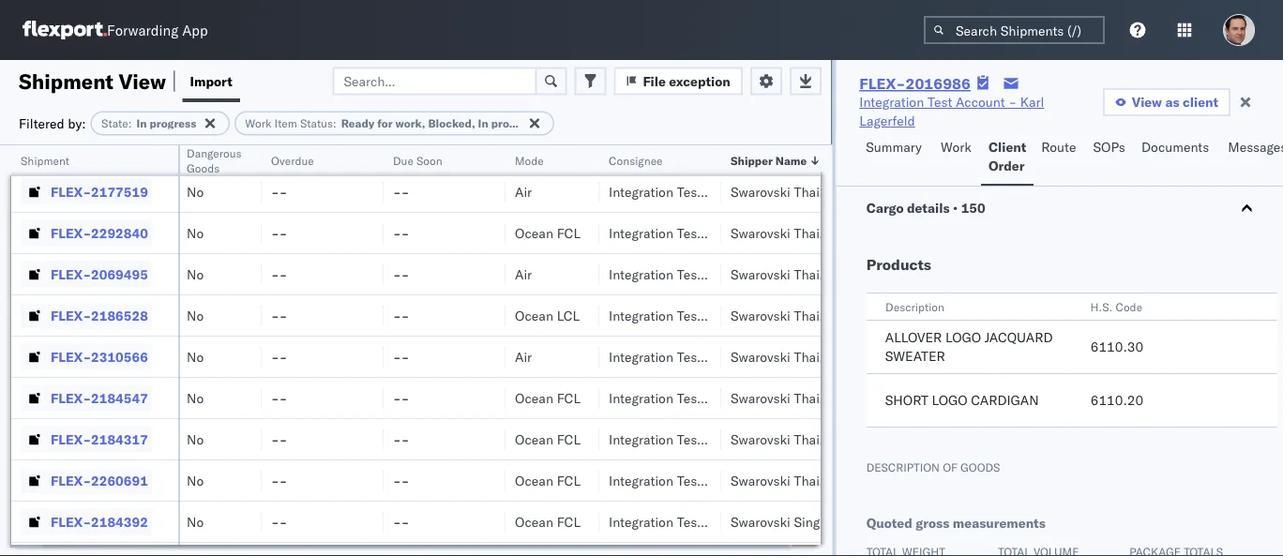 Task type: vqa. For each thing, say whether or not it's contained in the screenshot.


Task type: locate. For each thing, give the bounding box(es) containing it.
7 thailand from the top
[[794, 390, 846, 406]]

swarovski for flex-2260691
[[731, 473, 791, 489]]

1 horizontal spatial :
[[333, 116, 337, 130]]

resize handle column header for dangerous goods
[[239, 145, 262, 557]]

thailand for 2069495
[[794, 266, 846, 283]]

ocean for 2260691
[[515, 473, 554, 489]]

h.s.
[[1091, 300, 1113, 314]]

1 resize handle column header from the left
[[156, 145, 178, 557]]

air down mode
[[515, 183, 532, 200]]

work item status : ready for work, blocked, in progress
[[245, 116, 538, 130]]

import button
[[183, 60, 240, 102]]

work for work item status : ready for work, blocked, in progress
[[245, 116, 272, 130]]

1 vertical spatial description
[[867, 460, 940, 474]]

air up ocean lcl
[[515, 266, 532, 283]]

2 ocean from the top
[[515, 225, 554, 241]]

7 no from the top
[[187, 390, 204, 406]]

gross
[[916, 515, 950, 532]]

swarovski for flex-2184547
[[731, 390, 791, 406]]

1 horizontal spatial work
[[941, 139, 972, 155]]

0 vertical spatial description
[[885, 300, 944, 314]]

Search Shipments (/) text field
[[924, 16, 1106, 44]]

flex- for 2177375
[[51, 142, 91, 159]]

flex- for 2260691
[[51, 473, 91, 489]]

6 resize handle column header from the left
[[699, 145, 722, 557]]

integration test account - karl lagerfeld
[[860, 94, 1045, 129]]

flex-2184547
[[51, 390, 148, 406]]

shipper name button
[[722, 149, 825, 168]]

test for flex-2177519
[[850, 183, 874, 200]]

documents
[[1142, 139, 1210, 155]]

flex- for 2186528
[[51, 307, 91, 324]]

mode
[[515, 153, 544, 168]]

9 swarovski from the top
[[731, 473, 791, 489]]

6 no from the top
[[187, 349, 204, 365]]

fcl for flex-2184317
[[557, 431, 581, 448]]

1 no from the top
[[187, 142, 204, 159]]

fcl for flex-2292840
[[557, 225, 581, 241]]

flex-2069495
[[51, 266, 148, 283]]

ocean
[[515, 142, 554, 159], [515, 225, 554, 241], [515, 307, 554, 324], [515, 390, 554, 406], [515, 431, 554, 448], [515, 473, 554, 489], [515, 514, 554, 530]]

swarovski for flex-2184317
[[731, 431, 791, 448]]

3 ocean from the top
[[515, 307, 554, 324]]

flex-2177519 button
[[21, 179, 152, 205]]

0 vertical spatial work
[[245, 116, 272, 130]]

dangerous goods
[[187, 146, 242, 175]]

air for flex-2069495
[[515, 266, 532, 283]]

client
[[1184, 94, 1219, 110]]

flex- down flex-2310566 button on the left bottom
[[51, 390, 91, 406]]

flex- for 2184547
[[51, 390, 91, 406]]

1 horizontal spatial view
[[1133, 94, 1163, 110]]

test
[[928, 94, 953, 110], [850, 142, 874, 159], [850, 183, 874, 200], [850, 225, 874, 241], [850, 266, 874, 283], [850, 307, 874, 324], [850, 349, 874, 365], [850, 390, 874, 406], [850, 431, 874, 448], [850, 473, 874, 489], [858, 514, 882, 530]]

flex- for 2184392
[[51, 514, 91, 530]]

flexport. image
[[23, 21, 107, 39]]

9 thailand from the top
[[794, 473, 846, 489]]

quoted
[[867, 515, 913, 532]]

work down integration test account - karl lagerfeld
[[941, 139, 972, 155]]

5 ocean fcl from the top
[[515, 473, 581, 489]]

8 swarovski thailand test from the top
[[731, 431, 874, 448]]

flex-2292840
[[51, 225, 148, 241]]

ocean for 2292840
[[515, 225, 554, 241]]

swarovski thailand test for 2069495
[[731, 266, 874, 283]]

work left the item
[[245, 116, 272, 130]]

description left of
[[867, 460, 940, 474]]

8 swarovski from the top
[[731, 431, 791, 448]]

0 vertical spatial air
[[515, 183, 532, 200]]

in
[[137, 116, 147, 130], [478, 116, 489, 130]]

documents button
[[1135, 130, 1221, 186]]

2 swarovski from the top
[[731, 183, 791, 200]]

2 thailand from the top
[[794, 183, 846, 200]]

work button
[[934, 130, 982, 186]]

1 swarovski thailand test from the top
[[731, 142, 874, 159]]

order
[[989, 158, 1025, 174]]

flex- down flex-2069495 button
[[51, 307, 91, 324]]

7 resize handle column header from the left
[[821, 145, 844, 557]]

5 resize handle column header from the left
[[577, 145, 600, 557]]

3 swarovski from the top
[[731, 225, 791, 241]]

1 thailand from the top
[[794, 142, 846, 159]]

work for work
[[941, 139, 972, 155]]

swarovski thailand test for 2186528
[[731, 307, 874, 324]]

progress up mode
[[492, 116, 538, 130]]

2 fcl from the top
[[557, 225, 581, 241]]

1 fcl from the top
[[557, 142, 581, 159]]

thailand for 2184547
[[794, 390, 846, 406]]

ocean fcl for flex-2184547
[[515, 390, 581, 406]]

4 swarovski from the top
[[731, 266, 791, 283]]

products
[[867, 255, 932, 274]]

0 horizontal spatial :
[[128, 116, 132, 130]]

quoted gross measurements
[[867, 515, 1046, 532]]

fcl for flex-2260691
[[557, 473, 581, 489]]

flex-2177519
[[51, 183, 148, 200]]

item
[[275, 116, 297, 130]]

4 swarovski thailand test from the top
[[731, 266, 874, 283]]

in right blocked,
[[478, 116, 489, 130]]

- inside integration test account - karl lagerfeld
[[1009, 94, 1017, 110]]

4 ocean from the top
[[515, 390, 554, 406]]

0 horizontal spatial work
[[245, 116, 272, 130]]

2 vertical spatial air
[[515, 349, 532, 365]]

flex- up 'integration' at the top of page
[[860, 74, 906, 93]]

6 ocean fcl from the top
[[515, 514, 581, 530]]

flex- down flex-2186528 button
[[51, 349, 91, 365]]

1 vertical spatial work
[[941, 139, 972, 155]]

dangerous
[[187, 146, 242, 160]]

1 ocean from the top
[[515, 142, 554, 159]]

swarovski
[[731, 142, 791, 159], [731, 183, 791, 200], [731, 225, 791, 241], [731, 266, 791, 283], [731, 307, 791, 324], [731, 349, 791, 365], [731, 390, 791, 406], [731, 431, 791, 448], [731, 473, 791, 489], [731, 514, 791, 530]]

logo right allover
[[946, 329, 981, 346]]

flex- down "flex-2184547" button
[[51, 431, 91, 448]]

progress
[[150, 116, 196, 130], [492, 116, 538, 130]]

description
[[885, 300, 944, 314], [867, 460, 940, 474]]

lagerfeld
[[860, 113, 916, 129]]

app
[[182, 21, 208, 39]]

1 air from the top
[[515, 183, 532, 200]]

6 fcl from the top
[[557, 514, 581, 530]]

4 resize handle column header from the left
[[483, 145, 506, 557]]

flex- down 'flex-2260691' button
[[51, 514, 91, 530]]

0 horizontal spatial in
[[137, 116, 147, 130]]

3 air from the top
[[515, 349, 532, 365]]

-
[[1009, 94, 1017, 110], [271, 142, 279, 159], [279, 142, 288, 159], [393, 142, 401, 159], [401, 142, 410, 159], [271, 183, 279, 200], [279, 183, 288, 200], [393, 183, 401, 200], [401, 183, 410, 200], [271, 225, 279, 241], [279, 225, 288, 241], [393, 225, 401, 241], [401, 225, 410, 241], [271, 266, 279, 283], [279, 266, 288, 283], [393, 266, 401, 283], [401, 266, 410, 283], [271, 307, 279, 324], [279, 307, 288, 324], [393, 307, 401, 324], [401, 307, 410, 324], [271, 349, 279, 365], [279, 349, 288, 365], [393, 349, 401, 365], [401, 349, 410, 365], [271, 390, 279, 406], [279, 390, 288, 406], [393, 390, 401, 406], [401, 390, 410, 406], [271, 431, 279, 448], [279, 431, 288, 448], [393, 431, 401, 448], [401, 431, 410, 448], [271, 473, 279, 489], [279, 473, 288, 489], [393, 473, 401, 489], [401, 473, 410, 489], [271, 514, 279, 530], [279, 514, 288, 530], [393, 514, 401, 530], [401, 514, 410, 530]]

shipment
[[19, 68, 114, 94], [21, 153, 69, 168]]

flex- down by:
[[51, 142, 91, 159]]

test for flex-2292840
[[850, 225, 874, 241]]

9 swarovski thailand test from the top
[[731, 473, 874, 489]]

test for flex-2177375
[[850, 142, 874, 159]]

3 swarovski thailand test from the top
[[731, 225, 874, 241]]

filtered by:
[[19, 115, 86, 131]]

resize handle column header for mode
[[577, 145, 600, 557]]

flex- for 2177519
[[51, 183, 91, 200]]

150
[[961, 200, 986, 216]]

2 ocean fcl from the top
[[515, 225, 581, 241]]

shipment button
[[11, 149, 160, 168]]

measurements
[[953, 515, 1046, 532]]

2 progress from the left
[[492, 116, 538, 130]]

7 ocean from the top
[[515, 514, 554, 530]]

description up allover
[[885, 300, 944, 314]]

3 fcl from the top
[[557, 390, 581, 406]]

8 no from the top
[[187, 431, 204, 448]]

5 fcl from the top
[[557, 473, 581, 489]]

sweater
[[885, 348, 945, 365]]

logo for cardigan
[[932, 392, 968, 409]]

1 vertical spatial air
[[515, 266, 532, 283]]

: up '2177375'
[[128, 116, 132, 130]]

6 swarovski from the top
[[731, 349, 791, 365]]

1 horizontal spatial progress
[[492, 116, 538, 130]]

5 ocean from the top
[[515, 431, 554, 448]]

ocean for 2177375
[[515, 142, 554, 159]]

by:
[[68, 115, 86, 131]]

2 resize handle column header from the left
[[239, 145, 262, 557]]

flex- down shipment button
[[51, 183, 91, 200]]

2184317
[[91, 431, 148, 448]]

swarovski singapore test
[[731, 514, 882, 530]]

forwarding app link
[[23, 21, 208, 39]]

4 fcl from the top
[[557, 431, 581, 448]]

work inside work button
[[941, 139, 972, 155]]

1 swarovski from the top
[[731, 142, 791, 159]]

:
[[128, 116, 132, 130], [333, 116, 337, 130]]

integration test account - karl lagerfeld link
[[860, 93, 1104, 130]]

thailand for 2292840
[[794, 225, 846, 241]]

7 swarovski from the top
[[731, 390, 791, 406]]

view up state : in progress
[[119, 68, 166, 94]]

shipment up by:
[[19, 68, 114, 94]]

due soon
[[393, 153, 443, 168]]

--
[[271, 142, 288, 159], [393, 142, 410, 159], [271, 183, 288, 200], [393, 183, 410, 200], [271, 225, 288, 241], [393, 225, 410, 241], [271, 266, 288, 283], [393, 266, 410, 283], [271, 307, 288, 324], [393, 307, 410, 324], [271, 349, 288, 365], [393, 349, 410, 365], [271, 390, 288, 406], [393, 390, 410, 406], [271, 431, 288, 448], [393, 431, 410, 448], [271, 473, 288, 489], [393, 473, 410, 489], [271, 514, 288, 530], [393, 514, 410, 530]]

flex-2260691
[[51, 473, 148, 489]]

no for flex-2260691
[[187, 473, 204, 489]]

messages button
[[1221, 130, 1284, 186]]

no for flex-2184392
[[187, 514, 204, 530]]

6 thailand from the top
[[794, 349, 846, 365]]

no for flex-2069495
[[187, 266, 204, 283]]

shipment inside button
[[21, 153, 69, 168]]

no for flex-2292840
[[187, 225, 204, 241]]

2292840
[[91, 225, 148, 241]]

3 no from the top
[[187, 225, 204, 241]]

0 vertical spatial logo
[[946, 329, 981, 346]]

10 swarovski from the top
[[731, 514, 791, 530]]

flex- inside 'button'
[[51, 142, 91, 159]]

air down ocean lcl
[[515, 349, 532, 365]]

flex-2016986 link
[[860, 74, 971, 93]]

5 thailand from the top
[[794, 307, 846, 324]]

no for flex-2310566
[[187, 349, 204, 365]]

3 ocean fcl from the top
[[515, 390, 581, 406]]

6110.30
[[1091, 339, 1144, 355]]

1 : from the left
[[128, 116, 132, 130]]

swarovski thailand test for 2177519
[[731, 183, 874, 200]]

thailand for 2260691
[[794, 473, 846, 489]]

resize handle column header
[[156, 145, 178, 557], [239, 145, 262, 557], [361, 145, 384, 557], [483, 145, 506, 557], [577, 145, 600, 557], [699, 145, 722, 557], [821, 145, 844, 557]]

view
[[119, 68, 166, 94], [1133, 94, 1163, 110]]

flex- down the flex-2177519 button
[[51, 225, 91, 241]]

5 swarovski from the top
[[731, 307, 791, 324]]

flex-2310566 button
[[21, 344, 152, 370]]

description of goods
[[867, 460, 1000, 474]]

ocean fcl
[[515, 142, 581, 159], [515, 225, 581, 241], [515, 390, 581, 406], [515, 431, 581, 448], [515, 473, 581, 489], [515, 514, 581, 530]]

2 swarovski thailand test from the top
[[731, 183, 874, 200]]

view as client
[[1133, 94, 1219, 110]]

fcl for flex-2177375
[[557, 142, 581, 159]]

shipment down filtered
[[21, 153, 69, 168]]

7 swarovski thailand test from the top
[[731, 390, 874, 406]]

5 swarovski thailand test from the top
[[731, 307, 874, 324]]

overdue
[[271, 153, 314, 168]]

ocean for 2184392
[[515, 514, 554, 530]]

fcl for flex-2184547
[[557, 390, 581, 406]]

2 in from the left
[[478, 116, 489, 130]]

2 air from the top
[[515, 266, 532, 283]]

flex- for 2292840
[[51, 225, 91, 241]]

test for flex-2184547
[[850, 390, 874, 406]]

work
[[245, 116, 272, 130], [941, 139, 972, 155]]

2 no from the top
[[187, 183, 204, 200]]

status
[[300, 116, 333, 130]]

no for flex-2177375
[[187, 142, 204, 159]]

view inside button
[[1133, 94, 1163, 110]]

flex- down flex-2292840 button
[[51, 266, 91, 283]]

8 thailand from the top
[[794, 431, 846, 448]]

ocean for 2184547
[[515, 390, 554, 406]]

short logo cardigan
[[885, 392, 1039, 409]]

consignee
[[609, 153, 663, 168]]

flex- for 2310566
[[51, 349, 91, 365]]

logo right the short
[[932, 392, 968, 409]]

flex-2310566
[[51, 349, 148, 365]]

5 no from the top
[[187, 307, 204, 324]]

swarovski for flex-2310566
[[731, 349, 791, 365]]

1 vertical spatial shipment
[[21, 153, 69, 168]]

as
[[1166, 94, 1180, 110]]

short
[[885, 392, 929, 409]]

swarovski thailand test for 2310566
[[731, 349, 874, 365]]

view left as
[[1133, 94, 1163, 110]]

client order button
[[982, 130, 1035, 186]]

3 resize handle column header from the left
[[361, 145, 384, 557]]

4 ocean fcl from the top
[[515, 431, 581, 448]]

shipment view
[[19, 68, 166, 94]]

3 thailand from the top
[[794, 225, 846, 241]]

6 ocean from the top
[[515, 473, 554, 489]]

1 ocean fcl from the top
[[515, 142, 581, 159]]

2 : from the left
[[333, 116, 337, 130]]

2186528
[[91, 307, 148, 324]]

1 horizontal spatial in
[[478, 116, 489, 130]]

1 vertical spatial logo
[[932, 392, 968, 409]]

2016986
[[906, 74, 971, 93]]

in right the 'state'
[[137, 116, 147, 130]]

logo inside allover logo jacquard sweater
[[946, 329, 981, 346]]

0 horizontal spatial progress
[[150, 116, 196, 130]]

test for flex-2184317
[[850, 431, 874, 448]]

9 no from the top
[[187, 473, 204, 489]]

4 no from the top
[[187, 266, 204, 283]]

4 thailand from the top
[[794, 266, 846, 283]]

0 vertical spatial shipment
[[19, 68, 114, 94]]

test for flex-2184392
[[858, 514, 882, 530]]

10 no from the top
[[187, 514, 204, 530]]

: left 'ready'
[[333, 116, 337, 130]]

flex- down flex-2184317 button
[[51, 473, 91, 489]]

progress up dangerous
[[150, 116, 196, 130]]

6 swarovski thailand test from the top
[[731, 349, 874, 365]]



Task type: describe. For each thing, give the bounding box(es) containing it.
test for flex-2310566
[[850, 349, 874, 365]]

allover logo jacquard sweater
[[885, 329, 1053, 365]]

thailand for 2186528
[[794, 307, 846, 324]]

no for flex-2184317
[[187, 431, 204, 448]]

2310566
[[91, 349, 148, 365]]

flex-2260691 button
[[21, 468, 152, 494]]

flex- for 2016986
[[860, 74, 906, 93]]

client order
[[989, 139, 1027, 174]]

2260691
[[91, 473, 148, 489]]

swarovski for flex-2177519
[[731, 183, 791, 200]]

ocean lcl
[[515, 307, 580, 324]]

air for flex-2177519
[[515, 183, 532, 200]]

6110.20
[[1091, 392, 1144, 409]]

•
[[953, 200, 958, 216]]

thailand for 2310566
[[794, 349, 846, 365]]

flex-2016986
[[860, 74, 971, 93]]

goods
[[961, 460, 1000, 474]]

blocked,
[[428, 116, 476, 130]]

swarovski thailand test for 2184547
[[731, 390, 874, 406]]

2177519
[[91, 183, 148, 200]]

flex-2186528
[[51, 307, 148, 324]]

swarovski for flex-2184392
[[731, 514, 791, 530]]

resize handle column header for consignee
[[699, 145, 722, 557]]

2184392
[[91, 514, 148, 530]]

state : in progress
[[101, 116, 196, 130]]

exception
[[670, 73, 731, 89]]

of
[[943, 460, 958, 474]]

cargo
[[867, 200, 904, 216]]

for
[[377, 116, 393, 130]]

integration
[[860, 94, 925, 110]]

shipment for shipment view
[[19, 68, 114, 94]]

air for flex-2310566
[[515, 349, 532, 365]]

flex-2292840 button
[[21, 220, 152, 246]]

flex-2184547 button
[[21, 385, 152, 412]]

flex-2069495 button
[[21, 261, 152, 288]]

flex-2177375
[[51, 142, 148, 159]]

ocean fcl for flex-2184317
[[515, 431, 581, 448]]

ocean fcl for flex-2260691
[[515, 473, 581, 489]]

swarovski for flex-2186528
[[731, 307, 791, 324]]

forwarding
[[107, 21, 179, 39]]

test for flex-2186528
[[850, 307, 874, 324]]

test for flex-2260691
[[850, 473, 874, 489]]

logo for jacquard
[[946, 329, 981, 346]]

allover
[[885, 329, 942, 346]]

client
[[989, 139, 1027, 155]]

test inside integration test account - karl lagerfeld
[[928, 94, 953, 110]]

no for flex-2184547
[[187, 390, 204, 406]]

file
[[643, 73, 666, 89]]

file exception
[[643, 73, 731, 89]]

ocean for 2184317
[[515, 431, 554, 448]]

due
[[393, 153, 414, 168]]

flex-2184317 button
[[21, 427, 152, 453]]

work,
[[396, 116, 426, 130]]

1 progress from the left
[[150, 116, 196, 130]]

Search... text field
[[333, 67, 537, 95]]

2184547
[[91, 390, 148, 406]]

swarovski thailand test for 2260691
[[731, 473, 874, 489]]

flex-2186528 button
[[21, 303, 152, 329]]

ocean for 2186528
[[515, 307, 554, 324]]

thailand for 2177519
[[794, 183, 846, 200]]

h.s. code
[[1091, 300, 1143, 314]]

resize handle column header for shipper name
[[821, 145, 844, 557]]

swarovski for flex-2177375
[[731, 142, 791, 159]]

description for description of goods
[[867, 460, 940, 474]]

sops button
[[1086, 130, 1135, 186]]

shipper name
[[731, 153, 807, 168]]

flex- for 2184317
[[51, 431, 91, 448]]

soon
[[417, 153, 443, 168]]

swarovski for flex-2292840
[[731, 225, 791, 241]]

flex-2184317
[[51, 431, 148, 448]]

state
[[101, 116, 128, 130]]

fcl for flex-2184392
[[557, 514, 581, 530]]

filtered
[[19, 115, 64, 131]]

flex-2177375 button
[[21, 138, 152, 164]]

2069495
[[91, 266, 148, 283]]

cargo details • 150
[[867, 200, 986, 216]]

mode button
[[506, 149, 581, 168]]

resize handle column header for shipment
[[156, 145, 178, 557]]

lcl
[[557, 307, 580, 324]]

swarovski for flex-2069495
[[731, 266, 791, 283]]

name
[[776, 153, 807, 168]]

flex-2184392
[[51, 514, 148, 530]]

code
[[1116, 300, 1143, 314]]

ocean fcl for flex-2184392
[[515, 514, 581, 530]]

view as client button
[[1104, 88, 1231, 116]]

swarovski thailand test for 2177375
[[731, 142, 874, 159]]

dangerous goods button
[[177, 142, 255, 176]]

swarovski thailand test for 2292840
[[731, 225, 874, 241]]

route button
[[1035, 130, 1086, 186]]

description for description
[[885, 300, 944, 314]]

flex-2184392 button
[[21, 509, 152, 535]]

ocean fcl for flex-2292840
[[515, 225, 581, 241]]

ocean fcl for flex-2177375
[[515, 142, 581, 159]]

summary
[[867, 139, 922, 155]]

details
[[907, 200, 950, 216]]

jacquard
[[985, 329, 1053, 346]]

no for flex-2186528
[[187, 307, 204, 324]]

0 horizontal spatial view
[[119, 68, 166, 94]]

swarovski thailand test for 2184317
[[731, 431, 874, 448]]

import
[[190, 73, 233, 89]]

thailand for 2177375
[[794, 142, 846, 159]]

test for flex-2069495
[[850, 266, 874, 283]]

karl
[[1021, 94, 1045, 110]]

forwarding app
[[107, 21, 208, 39]]

goods
[[187, 161, 220, 175]]

ready
[[341, 116, 375, 130]]

consignee button
[[600, 149, 703, 168]]

cardigan
[[971, 392, 1039, 409]]

shipper
[[731, 153, 773, 168]]

1 in from the left
[[137, 116, 147, 130]]

no for flex-2177519
[[187, 183, 204, 200]]

flex- for 2069495
[[51, 266, 91, 283]]

shipment for shipment
[[21, 153, 69, 168]]

summary button
[[859, 130, 934, 186]]

thailand for 2184317
[[794, 431, 846, 448]]

sops
[[1094, 139, 1126, 155]]

route
[[1042, 139, 1077, 155]]



